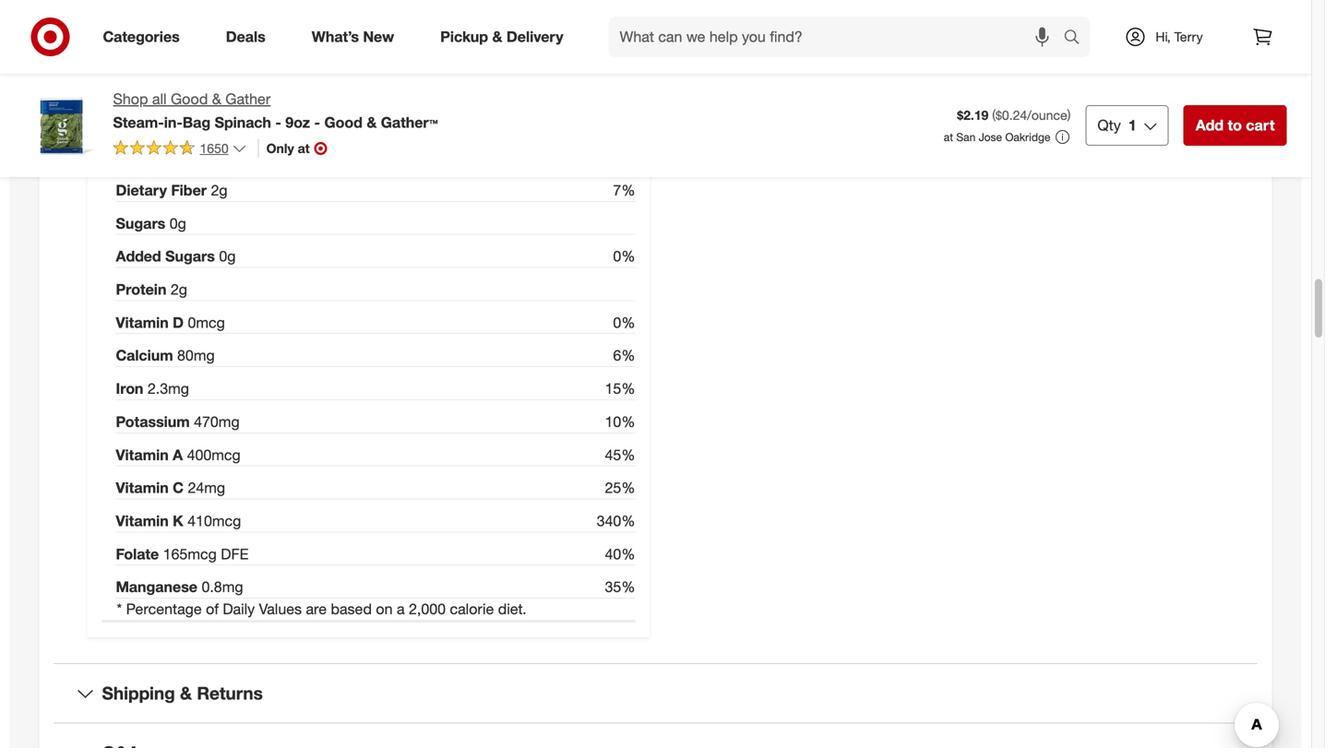 Task type: describe. For each thing, give the bounding box(es) containing it.
are
[[306, 601, 327, 619]]

pickup
[[441, 28, 488, 46]]

vitamin for vitamin k
[[116, 512, 169, 530]]

gather™
[[381, 113, 438, 131]]

all
[[152, 90, 167, 108]]

values
[[259, 601, 302, 619]]

$0.24
[[996, 107, 1028, 123]]

& inside the shipping & returns dropdown button
[[180, 683, 192, 704]]

0% for mcg
[[613, 314, 636, 332]]

new
[[363, 28, 394, 46]]

mg for 65
[[190, 115, 211, 133]]

0.8
[[202, 579, 222, 597]]

a
[[173, 446, 183, 464]]

0 vertical spatial sugars
[[116, 215, 166, 233]]

165
[[163, 546, 188, 564]]

cholesterol 0 mg
[[116, 82, 230, 100]]

protein 2 g
[[116, 281, 187, 299]]

410
[[188, 512, 212, 530]]

iron 2.3 mg
[[116, 380, 189, 398]]

1650
[[200, 140, 229, 156]]

fiber
[[171, 181, 207, 199]]

1
[[1129, 116, 1137, 134]]

10%
[[605, 413, 636, 431]]

to
[[1228, 116, 1243, 134]]

sugars 0 g
[[116, 215, 186, 233]]

40%
[[605, 546, 636, 564]]

what's
[[312, 28, 359, 46]]

diet.
[[498, 601, 527, 619]]

400
[[187, 446, 212, 464]]

9oz
[[286, 113, 310, 131]]

steam-
[[113, 113, 164, 131]]

sodium 65 mg
[[116, 115, 211, 133]]

7%
[[613, 181, 636, 199]]

mcg for vitamin a 400 mcg
[[212, 446, 241, 464]]

mcg for vitamin k 410 mcg
[[212, 512, 241, 530]]

add
[[1196, 116, 1224, 134]]

pickup & delivery link
[[425, 17, 587, 57]]

$2.19
[[958, 107, 989, 123]]

categories link
[[87, 17, 203, 57]]

24
[[188, 479, 204, 497]]

calcium 80 mg
[[116, 347, 215, 365]]

saturated
[[116, 16, 185, 34]]

protein
[[116, 281, 167, 299]]

carbohydrate
[[154, 148, 250, 166]]

2,000
[[409, 601, 446, 619]]

vitamin a 400 mcg
[[116, 446, 241, 464]]

returns
[[197, 683, 263, 704]]

only at
[[267, 140, 310, 156]]

1 horizontal spatial at
[[944, 130, 954, 144]]

mg for 0.8
[[222, 579, 243, 597]]

25%
[[605, 479, 636, 497]]

daily
[[223, 601, 255, 619]]

add to cart button
[[1184, 105, 1288, 146]]

shop all good & gather steam-in-bag spinach - 9oz - good & gather™
[[113, 90, 438, 131]]

fat
[[189, 16, 211, 34]]

manganese
[[116, 579, 198, 597]]

45%
[[605, 446, 636, 464]]

added sugars 0 g
[[116, 248, 236, 266]]

calorie
[[450, 601, 494, 619]]

c
[[173, 479, 184, 497]]

1 0% from the top
[[613, 16, 636, 34]]

shipping
[[102, 683, 175, 704]]

d
[[173, 314, 184, 332]]

mg for 0
[[209, 82, 230, 100]]

search button
[[1056, 17, 1100, 61]]

folate
[[116, 546, 159, 564]]

of
[[206, 601, 219, 619]]

470
[[194, 413, 219, 431]]

hi,
[[1156, 29, 1171, 45]]

0 horizontal spatial 2
[[171, 281, 179, 299]]

what's new
[[312, 28, 394, 46]]

search
[[1056, 30, 1100, 48]]

sodium
[[116, 115, 169, 133]]

dietary
[[116, 181, 167, 199]]



Task type: vqa. For each thing, say whether or not it's contained in the screenshot.
Sugars
yes



Task type: locate. For each thing, give the bounding box(es) containing it.
mg right in-
[[190, 115, 211, 133]]

vitamin down potassium
[[116, 446, 169, 464]]

vitamin for vitamin d
[[116, 314, 169, 332]]

0% down 7%
[[613, 248, 636, 266]]

35%
[[605, 579, 636, 597]]

good up bag
[[171, 90, 208, 108]]

dietary fiber 2 g
[[116, 181, 228, 199]]

*
[[117, 601, 122, 619]]

0 vertical spatial good
[[171, 90, 208, 108]]

hi, terry
[[1156, 29, 1204, 45]]

shop
[[113, 90, 148, 108]]

0% for g
[[613, 248, 636, 266]]

2 right fiber
[[211, 181, 219, 199]]

mg up bag
[[209, 82, 230, 100]]

based
[[331, 601, 372, 619]]

/ounce
[[1028, 107, 1068, 123]]

0 vertical spatial 0%
[[613, 16, 636, 34]]

& left returns
[[180, 683, 192, 704]]

bag
[[183, 113, 211, 131]]

only
[[267, 140, 294, 156]]

vitamin down protein
[[116, 314, 169, 332]]

1 vertical spatial 2
[[171, 281, 179, 299]]

iron
[[116, 380, 144, 398]]

vitamin up folate
[[116, 512, 169, 530]]

1650 link
[[113, 139, 247, 161]]

- right 9oz
[[314, 113, 320, 131]]

1 vertical spatial 0%
[[613, 248, 636, 266]]

spinach
[[215, 113, 271, 131]]

sugars up protein 2 g
[[165, 248, 215, 266]]

gather
[[226, 90, 271, 108]]

image of steam-in-bag spinach - 9oz - good & gather™ image
[[24, 89, 98, 163]]

0% right delivery
[[613, 16, 636, 34]]

san
[[957, 130, 976, 144]]

mcg up dfe
[[212, 512, 241, 530]]

1 - from the left
[[275, 113, 281, 131]]

2 vertical spatial 0%
[[613, 314, 636, 332]]

at right only
[[298, 140, 310, 156]]

65
[[173, 115, 190, 133]]

& left gather™
[[367, 113, 377, 131]]

vitamin for vitamin a
[[116, 446, 169, 464]]

)
[[1068, 107, 1071, 123]]

2 down 'added sugars 0 g'
[[171, 281, 179, 299]]

0 horizontal spatial good
[[171, 90, 208, 108]]

mg up daily
[[222, 579, 243, 597]]

sugars down the dietary
[[116, 215, 166, 233]]

mg up 410
[[204, 479, 225, 497]]

2.3
[[148, 380, 168, 398]]

good right 9oz
[[324, 113, 363, 131]]

& right pickup
[[493, 28, 503, 46]]

15%
[[605, 380, 636, 398]]

0 horizontal spatial at
[[298, 140, 310, 156]]

mg for 80
[[194, 347, 215, 365]]

1 horizontal spatial 2
[[211, 181, 219, 199]]

1 horizontal spatial -
[[314, 113, 320, 131]]

0% up 6%
[[613, 314, 636, 332]]

6%
[[613, 347, 636, 365]]

mg for 470
[[219, 413, 240, 431]]

mg up vitamin a 400 mcg
[[219, 413, 240, 431]]

a
[[397, 601, 405, 619]]

mg up potassium 470 mg at the bottom of page
[[168, 380, 189, 398]]

0 vertical spatial 2
[[211, 181, 219, 199]]

potassium 470 mg
[[116, 413, 240, 431]]

mg down 'vitamin d 0 mcg'
[[194, 347, 215, 365]]

mcg right the d
[[196, 314, 225, 332]]

shipping & returns button
[[54, 665, 1258, 724]]

2 0% from the top
[[613, 248, 636, 266]]

at san jose oakridge
[[944, 130, 1051, 144]]

delivery
[[507, 28, 564, 46]]

340%
[[597, 512, 636, 530]]

0%
[[613, 16, 636, 34], [613, 248, 636, 266], [613, 314, 636, 332]]

& left "gather"
[[212, 90, 221, 108]]

vitamin for vitamin c
[[116, 479, 169, 497]]

potassium
[[116, 413, 190, 431]]

vitamin c 24 mg
[[116, 479, 225, 497]]

vitamin k 410 mcg
[[116, 512, 241, 530]]

at left san at the right top of the page
[[944, 130, 954, 144]]

1 vertical spatial sugars
[[165, 248, 215, 266]]

0 horizontal spatial -
[[275, 113, 281, 131]]

mg for 2.3
[[168, 380, 189, 398]]

good
[[171, 90, 208, 108], [324, 113, 363, 131]]

&
[[493, 28, 503, 46], [212, 90, 221, 108], [367, 113, 377, 131], [180, 683, 192, 704]]

what's new link
[[296, 17, 417, 57]]

1 vitamin from the top
[[116, 314, 169, 332]]

dfe
[[221, 546, 249, 564]]

k
[[173, 512, 183, 530]]

* percentage of daily values are based on a 2,000 calorie diet.
[[117, 601, 527, 619]]

deals link
[[210, 17, 289, 57]]

mcg for vitamin d 0 mcg
[[196, 314, 225, 332]]

3
[[254, 148, 263, 166]]

1 vertical spatial good
[[324, 113, 363, 131]]

saturated fat
[[116, 16, 211, 34]]

g
[[223, 16, 231, 34], [263, 148, 271, 166], [219, 181, 228, 199], [178, 215, 186, 233], [227, 248, 236, 266], [179, 281, 187, 299]]

categories
[[103, 28, 180, 46]]

calcium
[[116, 347, 173, 365]]

shipping & returns
[[102, 683, 263, 704]]

mcg left dfe
[[188, 546, 217, 564]]

2 vitamin from the top
[[116, 446, 169, 464]]

4 vitamin from the top
[[116, 512, 169, 530]]

manganese 0.8 mg
[[116, 579, 243, 597]]

in-
[[164, 113, 183, 131]]

2
[[211, 181, 219, 199], [171, 281, 179, 299]]

- left 9oz
[[275, 113, 281, 131]]

1 horizontal spatial good
[[324, 113, 363, 131]]

add to cart
[[1196, 116, 1276, 134]]

vitamin
[[116, 314, 169, 332], [116, 446, 169, 464], [116, 479, 169, 497], [116, 512, 169, 530]]

-
[[275, 113, 281, 131], [314, 113, 320, 131]]

2 - from the left
[[314, 113, 320, 131]]

at
[[944, 130, 954, 144], [298, 140, 310, 156]]

mcg down 470
[[212, 446, 241, 464]]

What can we help you find? suggestions appear below search field
[[609, 17, 1069, 57]]

qty
[[1098, 116, 1122, 134]]

3 vitamin from the top
[[116, 479, 169, 497]]

vitamin left c
[[116, 479, 169, 497]]

(
[[993, 107, 996, 123]]

jose
[[979, 130, 1003, 144]]

added
[[116, 248, 161, 266]]

total carbohydrate 3 g
[[116, 148, 271, 166]]

mg
[[209, 82, 230, 100], [190, 115, 211, 133], [194, 347, 215, 365], [168, 380, 189, 398], [219, 413, 240, 431], [204, 479, 225, 497], [222, 579, 243, 597]]

cart
[[1247, 116, 1276, 134]]

terry
[[1175, 29, 1204, 45]]

deals
[[226, 28, 266, 46]]

total
[[116, 148, 150, 166]]

pickup & delivery
[[441, 28, 564, 46]]

folate 165 mcg dfe
[[116, 546, 249, 564]]

3 0% from the top
[[613, 314, 636, 332]]

& inside pickup & delivery link
[[493, 28, 503, 46]]

0
[[201, 82, 209, 100], [170, 215, 178, 233], [219, 248, 227, 266], [188, 314, 196, 332]]



